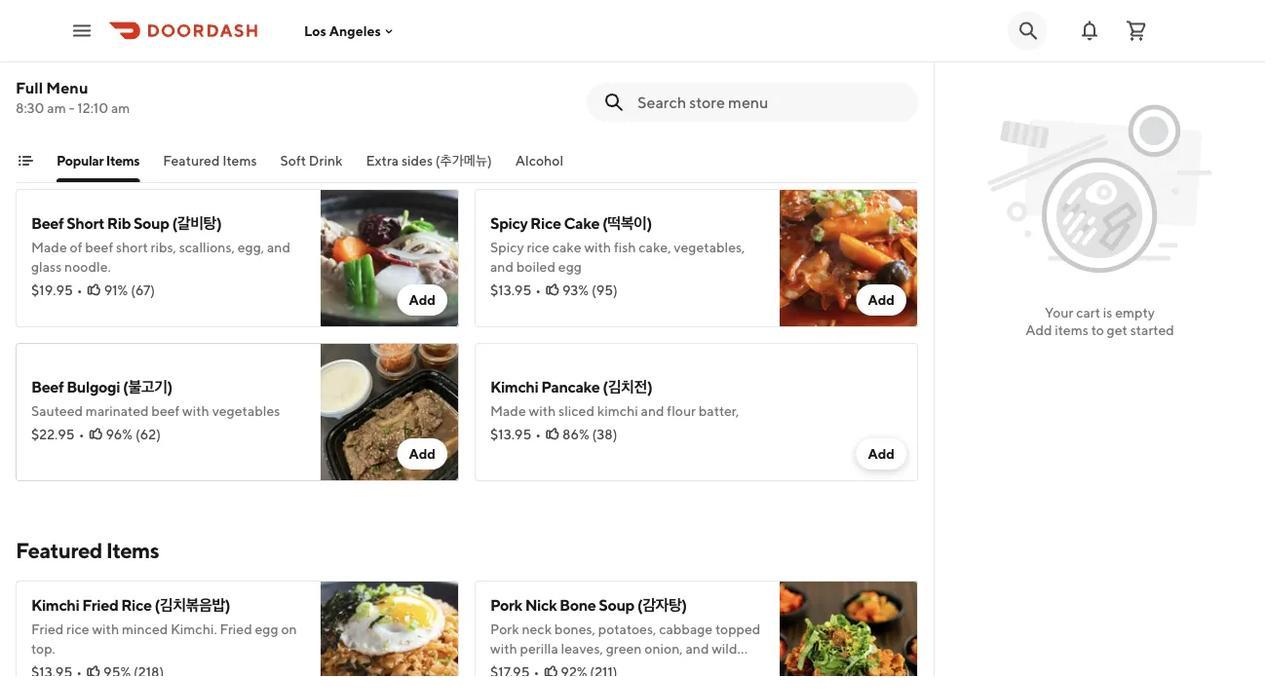 Task type: locate. For each thing, give the bounding box(es) containing it.
beef
[[85, 239, 113, 255], [151, 403, 180, 419]]

(감자탕)
[[637, 596, 687, 615]]

1 vertical spatial ox
[[490, 85, 509, 101]]

$13.95 down boiled
[[490, 282, 531, 298]]

kimchi fried rice (김치볶음밥) image
[[321, 581, 459, 677]]

beef short rib soup (갈비탕) image
[[321, 189, 459, 328]]

beef inside 'beef bulgogi (불고기) sauteed marinated beef with vegetables'
[[31, 378, 64, 396]]

(김치찌개)
[[119, 50, 182, 69]]

0 horizontal spatial green
[[606, 641, 642, 657]]

96%
[[106, 426, 133, 443]]

1 vertical spatial spicy
[[490, 239, 524, 255]]

green
[[683, 105, 719, 121], [606, 641, 642, 657]]

with left minced
[[92, 621, 119, 637]]

spicy rice cake (떡복이) spicy rice cake with fish cake, vegetables, and boiled egg
[[490, 214, 745, 275]]

soup for beef short rib soup (갈비탕)
[[133, 214, 169, 232]]

(설렁탕)
[[591, 60, 641, 78]]

bone up bone
[[514, 60, 550, 78]]

items
[[106, 153, 140, 169], [222, 153, 257, 169], [106, 538, 159, 563]]

kimchi up tofu,
[[210, 76, 250, 92]]

ingredients
[[67, 95, 138, 111]]

made inside beef short rib soup (갈비탕) made of beef short ribs, scallions, egg, and glass noodle.
[[31, 239, 67, 255]]

kimchi down (김치전)
[[597, 403, 638, 419]]

1 vertical spatial bones,
[[554, 621, 595, 637]]

1 horizontal spatial fried
[[82, 596, 118, 615]]

add button for beef short rib soup (갈비탕)
[[397, 285, 447, 316]]

soup inside pork nick bone soup (감자탕) pork neck bones, potatoes, cabbage topped with perilla leaves, green onion, and wild sesame seeds.
[[599, 596, 634, 615]]

soft drink button
[[280, 151, 343, 182]]

2 $13.95 • from the top
[[490, 426, 541, 443]]

soup up ribs,
[[133, 214, 169, 232]]

most
[[51, 142, 82, 158]]

with inside pork nick bone soup (감자탕) pork neck bones, potatoes, cabbage topped with perilla leaves, green onion, and wild sesame seeds.
[[490, 641, 517, 657]]

rice inside kimchi fried rice (김치볶음밥) fried rice with minced kimchi.  fried egg on top.
[[66, 621, 89, 637]]

green down potatoes,
[[606, 641, 642, 657]]

1 vertical spatial green
[[606, 641, 642, 657]]

• right the $22.95
[[79, 426, 84, 443]]

items left 'soft'
[[222, 153, 257, 169]]

fried up top.
[[31, 621, 64, 637]]

$19.95 •
[[31, 282, 83, 298]]

add button for spicy rice cake (떡복이)
[[856, 285, 906, 316]]

and inside ox bone soup (설렁탕) ox bone soup made from ox bones, brisket, and other cuts. please add salt, green onion or chili paste for taste.
[[490, 105, 514, 121]]

1 vertical spatial stew
[[31, 76, 62, 92]]

los
[[304, 23, 326, 39]]

1 spicy from the top
[[490, 214, 528, 232]]

• down noodle.
[[77, 282, 83, 298]]

made up 12:10 in the left top of the page
[[65, 76, 100, 92]]

ox left bone
[[490, 85, 509, 101]]

(38)
[[592, 426, 617, 443]]

1 vertical spatial of
[[70, 239, 82, 255]]

0 horizontal spatial fried
[[31, 621, 64, 637]]

0 horizontal spatial stew
[[31, 76, 62, 92]]

kimchi inside kimchi fried rice (김치볶음밥) fried rice with minced kimchi.  fried egg on top.
[[31, 596, 79, 615]]

with left fish
[[584, 239, 611, 255]]

soup up soup
[[553, 60, 588, 78]]

1 vertical spatial $13.95 •
[[490, 426, 541, 443]]

am left "-"
[[47, 100, 66, 116]]

1 horizontal spatial bones,
[[666, 85, 707, 101]]

0 vertical spatial beef
[[31, 214, 64, 232]]

los angeles button
[[304, 23, 397, 39]]

of inside "kimchi stew (김치찌개) stew made out of fermented kimchi and other ingredients such as pork, tofu, scallion"
[[126, 76, 139, 92]]

0 horizontal spatial kimchi
[[210, 76, 250, 92]]

0 vertical spatial pork
[[490, 596, 522, 615]]

fried left (김치볶음밥)
[[82, 596, 118, 615]]

with left sliced
[[529, 403, 556, 419]]

0 vertical spatial featured items
[[163, 153, 257, 169]]

beef for beef bulgogi (불고기)
[[31, 378, 64, 396]]

0 horizontal spatial egg
[[255, 621, 278, 637]]

made
[[65, 76, 100, 92], [579, 85, 614, 101]]

onion
[[722, 105, 757, 121]]

and left flour
[[641, 403, 664, 419]]

0 vertical spatial bone
[[514, 60, 550, 78]]

rice
[[530, 214, 561, 232], [121, 596, 152, 615]]

0 horizontal spatial featured items
[[16, 538, 159, 563]]

kimchi inside "kimchi stew (김치찌개) stew made out of fermented kimchi and other ingredients such as pork, tofu, scallion"
[[31, 50, 79, 69]]

2 vertical spatial soup
[[599, 596, 634, 615]]

and left boiled
[[490, 259, 514, 275]]

featured items button
[[163, 151, 257, 182]]

cart
[[1076, 305, 1100, 321]]

made
[[31, 239, 67, 255], [490, 403, 526, 419]]

1 vertical spatial beef
[[31, 378, 64, 396]]

pork nick bone soup (감자탕) pork neck bones, potatoes, cabbage topped with perilla leaves, green onion, and wild sesame seeds.
[[490, 596, 761, 676]]

other inside ox bone soup (설렁탕) ox bone soup made from ox bones, brisket, and other cuts. please add salt, green onion or chili paste for taste.
[[516, 105, 550, 121]]

items inside button
[[222, 153, 257, 169]]

0 vertical spatial rice
[[527, 239, 550, 255]]

from
[[616, 85, 645, 101]]

soup up potatoes,
[[599, 596, 634, 615]]

or
[[490, 124, 503, 140]]

1 horizontal spatial featured items
[[163, 153, 257, 169]]

beef up sauteed
[[31, 378, 64, 396]]

soup inside beef short rib soup (갈비탕) made of beef short ribs, scallions, egg, and glass noodle.
[[133, 214, 169, 232]]

am
[[47, 100, 66, 116], [111, 100, 130, 116]]

(떡복이)
[[602, 214, 652, 232]]

1 vertical spatial rice
[[121, 596, 152, 615]]

tofu,
[[222, 95, 251, 111]]

• for pancake
[[535, 426, 541, 443]]

add button for beef bulgogi (불고기)
[[397, 439, 447, 470]]

of for short
[[70, 239, 82, 255]]

and down cabbage
[[686, 641, 709, 657]]

1 horizontal spatial rice
[[527, 239, 550, 255]]

cake
[[564, 214, 600, 232]]

0 horizontal spatial rice
[[66, 621, 89, 637]]

kimchi inside kimchi pancake (김치전) made with sliced kimchi and flour batter,
[[490, 378, 538, 396]]

2 horizontal spatial soup
[[599, 596, 634, 615]]

0 vertical spatial soup
[[553, 60, 588, 78]]

1 vertical spatial $13.95
[[490, 426, 531, 443]]

1 vertical spatial featured
[[16, 538, 102, 563]]

bones, inside ox bone soup (설렁탕) ox bone soup made from ox bones, brisket, and other cuts. please add salt, green onion or chili paste for taste.
[[666, 85, 707, 101]]

out
[[102, 76, 124, 92]]

• down boiled
[[535, 282, 541, 298]]

with up sesame
[[490, 641, 517, 657]]

and up the scallion
[[253, 76, 277, 92]]

of up noodle.
[[70, 239, 82, 255]]

beef bulgogi (불고기) sauteed marinated beef with vegetables
[[31, 378, 280, 419]]

cake,
[[639, 239, 671, 255]]

pork left the neck on the left bottom of page
[[490, 621, 519, 637]]

96% (62)
[[106, 426, 161, 443]]

1 vertical spatial made
[[490, 403, 526, 419]]

spicy rice cake (떡복이) image
[[780, 189, 918, 328]]

bone
[[512, 85, 543, 101]]

0 items, open order cart image
[[1125, 19, 1148, 42]]

fried right kimchi.
[[220, 621, 252, 637]]

made up please
[[579, 85, 614, 101]]

2 beef from the top
[[31, 378, 64, 396]]

1 horizontal spatial made
[[579, 85, 614, 101]]

0 vertical spatial of
[[126, 76, 139, 92]]

1 horizontal spatial beef
[[151, 403, 180, 419]]

beef inside beef short rib soup (갈비탕) made of beef short ribs, scallions, egg, and glass noodle.
[[31, 214, 64, 232]]

and right egg,
[[267, 239, 290, 255]]

egg,
[[238, 239, 264, 255]]

0 vertical spatial ox
[[490, 60, 511, 78]]

other
[[31, 95, 65, 111], [516, 105, 550, 121]]

alcohol
[[515, 153, 563, 169]]

beef up noodle.
[[85, 239, 113, 255]]

egg inside the spicy rice cake (떡복이) spicy rice cake with fish cake, vegetables, and boiled egg
[[558, 259, 582, 275]]

0 vertical spatial kimchi
[[31, 50, 79, 69]]

86%
[[562, 426, 590, 443]]

taste.
[[591, 124, 625, 140]]

scallion
[[253, 95, 300, 111]]

(추가메뉴)
[[436, 153, 492, 169]]

bones, up salt,
[[666, 85, 707, 101]]

1 vertical spatial kimchi
[[597, 403, 638, 419]]

1 horizontal spatial other
[[516, 105, 550, 121]]

1 horizontal spatial featured
[[163, 153, 220, 169]]

egg down "cake"
[[558, 259, 582, 275]]

0 vertical spatial $13.95
[[490, 282, 531, 298]]

soft drink
[[280, 153, 343, 169]]

1 vertical spatial soup
[[133, 214, 169, 232]]

stew up "out"
[[82, 50, 117, 69]]

1 horizontal spatial egg
[[558, 259, 582, 275]]

empty
[[1115, 305, 1155, 321]]

egg left on
[[255, 621, 278, 637]]

beef inside 'beef bulgogi (불고기) sauteed marinated beef with vegetables'
[[151, 403, 180, 419]]

0 horizontal spatial soup
[[133, 214, 169, 232]]

0 horizontal spatial beef
[[85, 239, 113, 255]]

of inside beef short rib soup (갈비탕) made of beef short ribs, scallions, egg, and glass noodle.
[[70, 239, 82, 255]]

1 beef from the top
[[31, 214, 64, 232]]

kimchi up 'menu'
[[31, 50, 79, 69]]

0 horizontal spatial rice
[[121, 596, 152, 615]]

beef up (62)
[[151, 403, 180, 419]]

boiled
[[516, 259, 556, 275]]

rice up boiled
[[527, 239, 550, 255]]

0 vertical spatial rice
[[530, 214, 561, 232]]

0 horizontal spatial bone
[[514, 60, 550, 78]]

• for short
[[77, 282, 83, 298]]

items up minced
[[106, 538, 159, 563]]

• left 86%
[[535, 426, 541, 443]]

bone inside ox bone soup (설렁탕) ox bone soup made from ox bones, brisket, and other cuts. please add salt, green onion or chili paste for taste.
[[514, 60, 550, 78]]

rice inside the spicy rice cake (떡복이) spicy rice cake with fish cake, vegetables, and boiled egg
[[527, 239, 550, 255]]

0 horizontal spatial made
[[31, 239, 67, 255]]

•
[[77, 282, 83, 298], [535, 282, 541, 298], [79, 426, 84, 443], [535, 426, 541, 443]]

green inside ox bone soup (설렁탕) ox bone soup made from ox bones, brisket, and other cuts. please add salt, green onion or chili paste for taste.
[[683, 105, 719, 121]]

egg inside kimchi fried rice (김치볶음밥) fried rice with minced kimchi.  fried egg on top.
[[255, 621, 278, 637]]

kimchi pancake (김치전) made with sliced kimchi and flour batter,
[[490, 378, 739, 419]]

1 horizontal spatial green
[[683, 105, 719, 121]]

spicy
[[490, 214, 528, 232], [490, 239, 524, 255]]

2 vertical spatial kimchi
[[31, 596, 79, 615]]

beef left short
[[31, 214, 64, 232]]

rice inside the spicy rice cake (떡복이) spicy rice cake with fish cake, vegetables, and boiled egg
[[530, 214, 561, 232]]

rice left minced
[[66, 621, 89, 637]]

extra sides (추가메뉴) button
[[366, 151, 492, 182]]

1 vertical spatial kimchi
[[490, 378, 538, 396]]

other left "-"
[[31, 95, 65, 111]]

beef for beef short rib soup (갈비탕)
[[31, 214, 64, 232]]

with left 'vegetables'
[[182, 403, 209, 419]]

12:10
[[77, 100, 108, 116]]

of
[[126, 76, 139, 92], [70, 239, 82, 255]]

1 horizontal spatial soup
[[553, 60, 588, 78]]

wild
[[712, 641, 737, 657]]

other inside "kimchi stew (김치찌개) stew made out of fermented kimchi and other ingredients such as pork, tofu, scallion"
[[31, 95, 65, 111]]

full menu 8:30 am - 12:10 am
[[16, 78, 130, 116]]

1 vertical spatial featured items
[[16, 538, 159, 563]]

topped
[[715, 621, 761, 637]]

1 $13.95 • from the top
[[490, 282, 541, 298]]

0 horizontal spatial featured
[[16, 538, 102, 563]]

1 vertical spatial egg
[[255, 621, 278, 637]]

kimchi up top.
[[31, 596, 79, 615]]

0 vertical spatial kimchi
[[210, 76, 250, 92]]

open menu image
[[70, 19, 94, 42]]

0 vertical spatial made
[[31, 239, 67, 255]]

scallions,
[[179, 239, 235, 255]]

0 horizontal spatial am
[[47, 100, 66, 116]]

1 vertical spatial pork
[[490, 621, 519, 637]]

beef
[[31, 214, 64, 232], [31, 378, 64, 396]]

show menu categories image
[[18, 153, 33, 169]]

ribs,
[[151, 239, 176, 255]]

salt,
[[655, 105, 680, 121]]

0 horizontal spatial made
[[65, 76, 100, 92]]

1 horizontal spatial made
[[490, 403, 526, 419]]

egg
[[558, 259, 582, 275], [255, 621, 278, 637]]

0 vertical spatial beef
[[85, 239, 113, 255]]

to
[[1091, 322, 1104, 338]]

pork left the nick
[[490, 596, 522, 615]]

1 horizontal spatial stew
[[82, 50, 117, 69]]

and inside pork nick bone soup (감자탕) pork neck bones, potatoes, cabbage topped with perilla leaves, green onion, and wild sesame seeds.
[[686, 641, 709, 657]]

ox up or
[[490, 60, 511, 78]]

am down "out"
[[111, 100, 130, 116]]

add button
[[397, 131, 447, 162], [397, 285, 447, 316], [856, 285, 906, 316], [397, 439, 447, 470], [856, 439, 906, 470]]

2 ox from the top
[[490, 85, 509, 101]]

1 horizontal spatial am
[[111, 100, 130, 116]]

green right salt,
[[683, 105, 719, 121]]

0 vertical spatial egg
[[558, 259, 582, 275]]

bone right the nick
[[560, 596, 596, 615]]

(김치볶음밥)
[[154, 596, 230, 615]]

$13.95 • left 86%
[[490, 426, 541, 443]]

rice up "cake"
[[530, 214, 561, 232]]

soup
[[553, 60, 588, 78], [133, 214, 169, 232], [599, 596, 634, 615]]

brisket,
[[709, 85, 755, 101]]

cabbage
[[659, 621, 713, 637]]

stew up 8:30
[[31, 76, 62, 92]]

kimchi for kimchi stew (김치찌개)
[[31, 50, 79, 69]]

1 horizontal spatial rice
[[530, 214, 561, 232]]

• for bulgogi
[[79, 426, 84, 443]]

0 vertical spatial $13.95 •
[[490, 282, 541, 298]]

(67)
[[131, 282, 155, 298]]

91% (67)
[[104, 282, 155, 298]]

rice up minced
[[121, 596, 152, 615]]

kimchi inside "kimchi stew (김치찌개) stew made out of fermented kimchi and other ingredients such as pork, tofu, scallion"
[[210, 76, 250, 92]]

$13.95 left 86%
[[490, 426, 531, 443]]

bones, up the leaves, at the left of the page
[[554, 621, 595, 637]]

0 vertical spatial bones,
[[666, 85, 707, 101]]

1 am from the left
[[47, 100, 66, 116]]

and up or
[[490, 105, 514, 121]]

0 vertical spatial featured
[[163, 153, 220, 169]]

of right "out"
[[126, 76, 139, 92]]

$13.95 for kimchi
[[490, 426, 531, 443]]

kimchi for kimchi fried rice (김치볶음밥)
[[31, 596, 79, 615]]

0 vertical spatial green
[[683, 105, 719, 121]]

1 horizontal spatial bone
[[560, 596, 596, 615]]

1 horizontal spatial kimchi
[[597, 403, 638, 419]]

$22.95 •
[[31, 426, 84, 443]]

kimchi left 'pancake'
[[490, 378, 538, 396]]

$13.95
[[490, 282, 531, 298], [490, 426, 531, 443]]

2 $13.95 from the top
[[490, 426, 531, 443]]

with inside kimchi pancake (김치전) made with sliced kimchi and flour batter,
[[529, 403, 556, 419]]

kimchi inside kimchi pancake (김치전) made with sliced kimchi and flour batter,
[[597, 403, 638, 419]]

of for stew
[[126, 76, 139, 92]]

1 pork from the top
[[490, 596, 522, 615]]

8:30
[[16, 100, 44, 116]]

0 horizontal spatial of
[[70, 239, 82, 255]]

1 vertical spatial bone
[[560, 596, 596, 615]]

made up glass
[[31, 239, 67, 255]]

0 horizontal spatial other
[[31, 95, 65, 111]]

1 vertical spatial rice
[[66, 621, 89, 637]]

add
[[629, 105, 652, 121]]

0 horizontal spatial bones,
[[554, 621, 595, 637]]

Item Search search field
[[637, 92, 903, 113]]

rice inside kimchi fried rice (김치볶음밥) fried rice with minced kimchi.  fried egg on top.
[[121, 596, 152, 615]]

0 vertical spatial spicy
[[490, 214, 528, 232]]

ox
[[490, 60, 511, 78], [490, 85, 509, 101]]

1 $13.95 from the top
[[490, 282, 531, 298]]

made left sliced
[[490, 403, 526, 419]]

(김치전)
[[603, 378, 652, 396]]

86% (38)
[[562, 426, 617, 443]]

other down bone
[[516, 105, 550, 121]]

1 vertical spatial beef
[[151, 403, 180, 419]]

and inside "kimchi stew (김치찌개) stew made out of fermented kimchi and other ingredients such as pork, tofu, scallion"
[[253, 76, 277, 92]]

liked
[[84, 142, 118, 158]]

$13.95 • for kimchi
[[490, 426, 541, 443]]

(불고기)
[[123, 378, 172, 396]]

bone inside pork nick bone soup (감자탕) pork neck bones, potatoes, cabbage topped with perilla leaves, green onion, and wild sesame seeds.
[[560, 596, 596, 615]]

$13.95 • down boiled
[[490, 282, 541, 298]]

1 horizontal spatial of
[[126, 76, 139, 92]]

$13.95 •
[[490, 282, 541, 298], [490, 426, 541, 443]]



Task type: describe. For each thing, give the bounding box(es) containing it.
on
[[281, 621, 297, 637]]

nick
[[525, 596, 557, 615]]

2 horizontal spatial fried
[[220, 621, 252, 637]]

made inside ox bone soup (설렁탕) ox bone soup made from ox bones, brisket, and other cuts. please add salt, green onion or chili paste for taste.
[[579, 85, 614, 101]]

menu
[[46, 78, 88, 97]]

extra
[[366, 153, 399, 169]]

and inside beef short rib soup (갈비탕) made of beef short ribs, scallions, egg, and glass noodle.
[[267, 239, 290, 255]]

fish
[[614, 239, 636, 255]]

featured inside button
[[163, 153, 220, 169]]

soup
[[546, 85, 576, 101]]

beef short rib soup (갈비탕) made of beef short ribs, scallions, egg, and glass noodle.
[[31, 214, 290, 275]]

kimchi fried rice (김치볶음밥) fried rice with minced kimchi.  fried egg on top.
[[31, 596, 297, 657]]

full
[[16, 78, 43, 97]]

cake
[[552, 239, 582, 255]]

1 ox from the top
[[490, 60, 511, 78]]

get
[[1107, 322, 1128, 338]]

rice for rice
[[527, 239, 550, 255]]

bones, inside pork nick bone soup (감자탕) pork neck bones, potatoes, cabbage topped with perilla leaves, green onion, and wild sesame seeds.
[[554, 621, 595, 637]]

minced
[[122, 621, 168, 637]]

items right popular
[[106, 153, 140, 169]]

2 pork from the top
[[490, 621, 519, 637]]

is
[[1103, 305, 1113, 321]]

for
[[571, 124, 588, 140]]

with inside 'beef bulgogi (불고기) sauteed marinated beef with vegetables'
[[182, 403, 209, 419]]

sliced
[[559, 403, 595, 419]]

$19.95
[[31, 282, 73, 298]]

soup for pork nick bone soup (감자탕)
[[599, 596, 634, 615]]

soup inside ox bone soup (설렁탕) ox bone soup made from ox bones, brisket, and other cuts. please add salt, green onion or chili paste for taste.
[[553, 60, 588, 78]]

kimchi stew (김치찌개) image
[[321, 35, 459, 173]]

perilla
[[520, 641, 558, 657]]

with inside kimchi fried rice (김치볶음밥) fried rice with minced kimchi.  fried egg on top.
[[92, 621, 119, 637]]

soft
[[280, 153, 306, 169]]

neck
[[522, 621, 552, 637]]

seeds.
[[539, 660, 578, 676]]

short
[[66, 214, 104, 232]]

batter,
[[699, 403, 739, 419]]

sauteed
[[31, 403, 83, 419]]

alcohol button
[[515, 151, 563, 182]]

• for rice
[[535, 282, 541, 298]]

2 am from the left
[[111, 100, 130, 116]]

flour
[[667, 403, 696, 419]]

glass
[[31, 259, 62, 275]]

top.
[[31, 641, 55, 657]]

$22.95
[[31, 426, 75, 443]]

potatoes,
[[598, 621, 656, 637]]

vegetables,
[[674, 239, 745, 255]]

and inside the spicy rice cake (떡복이) spicy rice cake with fish cake, vegetables, and boiled egg
[[490, 259, 514, 275]]

short
[[116, 239, 148, 255]]

started
[[1130, 322, 1174, 338]]

beef inside beef short rib soup (갈비탕) made of beef short ribs, scallions, egg, and glass noodle.
[[85, 239, 113, 255]]

sides
[[402, 153, 433, 169]]

-
[[69, 100, 75, 116]]

cuts.
[[553, 105, 582, 121]]

#3
[[31, 142, 49, 158]]

made inside kimchi pancake (김치전) made with sliced kimchi and flour batter,
[[490, 403, 526, 419]]

paste
[[534, 124, 568, 140]]

noodle.
[[64, 259, 111, 275]]

onion,
[[645, 641, 683, 657]]

kimchi stew (김치찌개) stew made out of fermented kimchi and other ingredients such as pork, tofu, scallion
[[31, 50, 300, 111]]

ox bone soup (설렁탕) ox bone soup made from ox bones, brisket, and other cuts. please add salt, green onion or chili paste for taste.
[[490, 60, 757, 140]]

$13.95 • for spicy
[[490, 282, 541, 298]]

items
[[1055, 322, 1089, 338]]

vegetables
[[212, 403, 280, 419]]

kimchi for kimchi pancake (김치전)
[[490, 378, 538, 396]]

pork,
[[188, 95, 219, 111]]

2 spicy from the top
[[490, 239, 524, 255]]

drink
[[309, 153, 343, 169]]

your
[[1045, 305, 1074, 321]]

fermented
[[142, 76, 207, 92]]

as
[[172, 95, 185, 111]]

green inside pork nick bone soup (감자탕) pork neck bones, potatoes, cabbage topped with perilla leaves, green onion, and wild sesame seeds.
[[606, 641, 642, 657]]

ox bone soup (설렁탕) image
[[780, 35, 918, 173]]

sesame
[[490, 660, 536, 676]]

chili
[[506, 124, 531, 140]]

marinated
[[86, 403, 149, 419]]

los angeles
[[304, 23, 381, 39]]

93% (95)
[[562, 282, 618, 298]]

0 vertical spatial stew
[[82, 50, 117, 69]]

(62)
[[135, 426, 161, 443]]

made inside "kimchi stew (김치찌개) stew made out of fermented kimchi and other ingredients such as pork, tofu, scallion"
[[65, 76, 100, 92]]

leaves,
[[561, 641, 603, 657]]

notification bell image
[[1078, 19, 1101, 42]]

add inside your cart is empty add items to get started
[[1026, 322, 1052, 338]]

and inside kimchi pancake (김치전) made with sliced kimchi and flour batter,
[[641, 403, 664, 419]]

with inside the spicy rice cake (떡복이) spicy rice cake with fish cake, vegetables, and boiled egg
[[584, 239, 611, 255]]

rice for fried
[[66, 621, 89, 637]]

beef bulgogi (불고기) image
[[321, 343, 459, 482]]

(갈비탕)
[[172, 214, 222, 232]]

popular items
[[57, 153, 140, 169]]

angeles
[[329, 23, 381, 39]]

$13.95 for spicy
[[490, 282, 531, 298]]

pork nick bone soup (감자탕) image
[[780, 581, 918, 677]]

please
[[585, 105, 626, 121]]

ox
[[648, 85, 663, 101]]

(95)
[[592, 282, 618, 298]]

pancake
[[541, 378, 600, 396]]



Task type: vqa. For each thing, say whether or not it's contained in the screenshot.
Egg
yes



